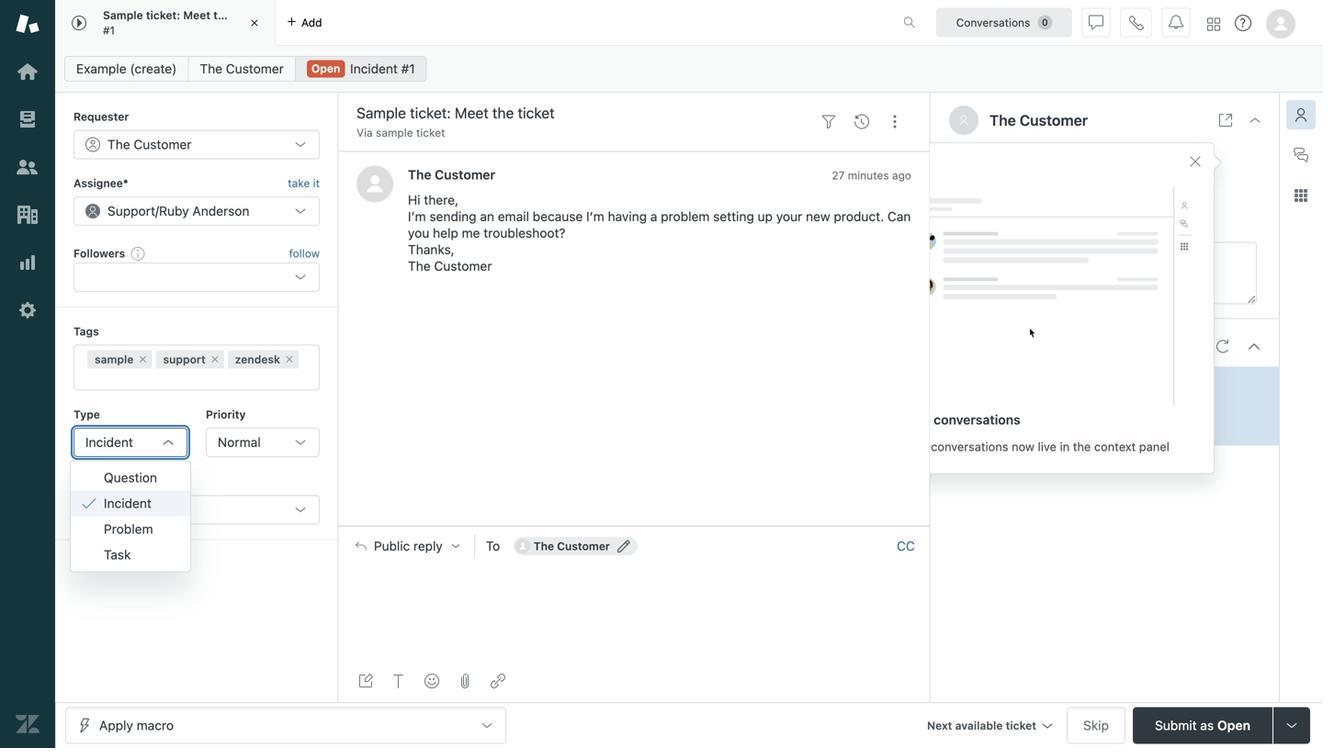 Task type: locate. For each thing, give the bounding box(es) containing it.
27 minutes ago text field
[[832, 169, 911, 182]]

incident inside popup button
[[85, 435, 133, 450]]

ago for 27 minutes ago
[[892, 169, 911, 182]]

the customer inside requester element
[[108, 137, 192, 152]]

1 vertical spatial side
[[903, 440, 928, 454]]

0 vertical spatial ago
[[892, 169, 911, 182]]

minutes up product.
[[848, 169, 889, 182]]

incident
[[350, 61, 398, 76], [85, 435, 133, 450], [104, 496, 151, 511]]

i'm
[[408, 209, 426, 224], [586, 209, 604, 224]]

27 up 'status'
[[985, 400, 998, 413]]

the customer down requester
[[108, 137, 192, 152]]

local
[[949, 185, 981, 200]]

incident down linked problem
[[104, 496, 151, 511]]

1 vertical spatial the
[[1073, 440, 1091, 454]]

local time
[[949, 185, 1010, 200]]

#1
[[103, 24, 115, 37], [401, 61, 415, 76]]

problem option
[[71, 517, 190, 543]]

apply
[[99, 719, 133, 734]]

-
[[85, 502, 91, 518]]

27 for 27 minutes ago status
[[985, 400, 998, 413]]

1 vertical spatial minutes
[[1001, 400, 1042, 413]]

followers element
[[74, 263, 320, 292]]

the down requester
[[108, 137, 130, 152]]

to
[[486, 539, 500, 554]]

email
[[498, 209, 529, 224]]

#1 down sample
[[103, 24, 115, 37]]

incident button
[[74, 428, 187, 458]]

minutes up 'status'
[[1001, 400, 1042, 413]]

#1 inside sample ticket: meet the ticket #1
[[103, 24, 115, 37]]

0 vertical spatial minutes
[[848, 169, 889, 182]]

1 vertical spatial incident
[[85, 435, 133, 450]]

1 horizontal spatial sample
[[376, 126, 413, 139]]

example
[[76, 61, 126, 76]]

thanks,
[[408, 242, 455, 257]]

remove image left support
[[137, 354, 148, 365]]

1 vertical spatial sample
[[95, 353, 134, 366]]

1 vertical spatial 27
[[985, 400, 998, 413]]

tab
[[55, 0, 276, 46]]

0 vertical spatial problem
[[661, 209, 710, 224]]

1 horizontal spatial ago
[[1045, 400, 1065, 413]]

sample right via
[[376, 126, 413, 139]]

tab containing sample ticket: meet the ticket
[[55, 0, 276, 46]]

2 horizontal spatial ticket
[[1006, 720, 1036, 733]]

assignee*
[[74, 177, 128, 190]]

1 horizontal spatial minutes
[[1001, 400, 1042, 413]]

sample
[[376, 126, 413, 139], [95, 353, 134, 366]]

insert emojis image
[[424, 674, 439, 689]]

because
[[533, 209, 583, 224]]

the customer link
[[188, 56, 296, 82], [408, 167, 495, 182]]

hi there, i'm sending an email because i'm having a problem setting up your new product. can you help me troubleshoot? thanks, the customer
[[408, 192, 911, 274]]

organizations image
[[16, 203, 40, 227]]

ago up can
[[892, 169, 911, 182]]

available
[[955, 720, 1003, 733]]

info on adding followers image
[[131, 246, 145, 261]]

0 vertical spatial the
[[213, 9, 231, 22]]

remove image for sample
[[137, 354, 148, 365]]

public reply
[[374, 539, 443, 554]]

conversations
[[956, 16, 1030, 29]]

incident down type
[[85, 435, 133, 450]]

1 vertical spatial open
[[1217, 719, 1250, 734]]

the inside requester element
[[108, 137, 130, 152]]

0 vertical spatial incident
[[350, 61, 398, 76]]

linked
[[74, 476, 109, 489]]

conversations up the now
[[934, 413, 1021, 428]]

admin image
[[16, 299, 40, 323]]

public
[[374, 539, 410, 554]]

get help image
[[1235, 15, 1251, 31]]

anderson
[[192, 203, 249, 218]]

a
[[650, 209, 657, 224]]

0 horizontal spatial remove image
[[137, 354, 148, 365]]

0 horizontal spatial i'm
[[408, 209, 426, 224]]

the right in
[[1073, 440, 1091, 454]]

take it button
[[288, 174, 320, 193]]

the right 'meet'
[[213, 9, 231, 22]]

sending
[[429, 209, 477, 224]]

format text image
[[391, 674, 406, 689]]

side for side conversations now live in the context panel
[[903, 440, 928, 454]]

customer inside requester element
[[134, 137, 192, 152]]

the customer down 'meet'
[[200, 61, 284, 76]]

the right user icon
[[990, 112, 1016, 129]]

take it
[[288, 177, 320, 190]]

side for side conversations
[[903, 413, 930, 428]]

task
[[104, 548, 131, 563]]

27 up product.
[[832, 169, 845, 182]]

close image right the view more details icon
[[1248, 113, 1262, 128]]

1 horizontal spatial remove image
[[209, 354, 220, 365]]

0 horizontal spatial the
[[213, 9, 231, 22]]

sample
[[103, 9, 143, 22]]

0 vertical spatial close image
[[245, 14, 264, 32]]

conversations for side conversations now live in the context panel
[[931, 440, 1008, 454]]

side down side conversations
[[903, 440, 928, 454]]

the
[[200, 61, 222, 76], [990, 112, 1016, 129], [108, 137, 130, 152], [408, 167, 431, 182], [408, 259, 431, 274], [534, 540, 554, 553]]

get started image
[[16, 60, 40, 84]]

it
[[313, 177, 320, 190]]

customer down me
[[434, 259, 492, 274]]

incident inside option
[[104, 496, 151, 511]]

2 vertical spatial ticket
[[1006, 720, 1036, 733]]

ticket inside sample ticket: meet the ticket #1
[[234, 9, 265, 22]]

0 vertical spatial open
[[311, 62, 340, 75]]

follow
[[289, 247, 320, 260]]

problem inside hi there, i'm sending an email because i'm having a problem setting up your new product. can you help me troubleshoot? thanks, the customer
[[661, 209, 710, 224]]

0 horizontal spatial 27
[[832, 169, 845, 182]]

customer down add popup button
[[226, 61, 284, 76]]

1 vertical spatial ago
[[1045, 400, 1065, 413]]

0 horizontal spatial ticket
[[234, 9, 265, 22]]

side
[[903, 413, 930, 428], [903, 440, 928, 454]]

0 vertical spatial ticket
[[234, 9, 265, 22]]

via
[[356, 126, 373, 139]]

the customer up there,
[[408, 167, 495, 182]]

1 horizontal spatial problem
[[661, 209, 710, 224]]

customer context image
[[1294, 108, 1308, 122]]

the customer right customer@example.com image
[[534, 540, 610, 553]]

1 horizontal spatial i'm
[[586, 209, 604, 224]]

ticket right via
[[416, 126, 445, 139]]

your
[[776, 209, 802, 224]]

the down sample ticket: meet the ticket #1
[[200, 61, 222, 76]]

0 horizontal spatial close image
[[245, 14, 264, 32]]

1 side from the top
[[903, 413, 930, 428]]

27 for 27 minutes ago
[[832, 169, 845, 182]]

button displays agent's chat status as invisible. image
[[1089, 15, 1104, 30]]

the down thanks,
[[408, 259, 431, 274]]

1 vertical spatial #1
[[401, 61, 415, 76]]

close image left add popup button
[[245, 14, 264, 32]]

customer up there,
[[435, 167, 495, 182]]

/
[[155, 203, 159, 218]]

language
[[949, 214, 1008, 229]]

conversations
[[934, 413, 1021, 428], [931, 440, 1008, 454]]

2 side from the top
[[903, 440, 928, 454]]

task option
[[71, 543, 190, 568]]

normal
[[218, 435, 261, 450]]

next available ticket button
[[919, 708, 1059, 747]]

ago inside 27 minutes ago status
[[1045, 400, 1065, 413]]

27
[[832, 169, 845, 182], [985, 400, 998, 413]]

1 horizontal spatial 27
[[985, 400, 998, 413]]

27 minutes ago text field
[[985, 400, 1065, 413]]

problem up incident option
[[112, 476, 157, 489]]

customer inside hi there, i'm sending an email because i'm having a problem setting up your new product. can you help me troubleshoot? thanks, the customer
[[434, 259, 492, 274]]

open down the add
[[311, 62, 340, 75]]

0 horizontal spatial #1
[[103, 24, 115, 37]]

customer up /
[[134, 137, 192, 152]]

help
[[433, 225, 458, 241]]

ticket
[[234, 9, 265, 22], [416, 126, 445, 139], [1006, 720, 1036, 733]]

conversations down side conversations
[[931, 440, 1008, 454]]

view more details image
[[1218, 113, 1233, 128]]

skip button
[[1067, 708, 1126, 745]]

ago up live
[[1045, 400, 1065, 413]]

problem right a
[[661, 209, 710, 224]]

1 horizontal spatial #1
[[401, 61, 415, 76]]

1 vertical spatial ticket
[[416, 126, 445, 139]]

ago
[[892, 169, 911, 182], [1045, 400, 1065, 413]]

ticket right available at the right bottom of page
[[1006, 720, 1036, 733]]

zendesk products image
[[1207, 18, 1220, 31]]

open
[[311, 62, 340, 75], [1217, 719, 1250, 734]]

the inside hi there, i'm sending an email because i'm having a problem setting up your new product. can you help me troubleshoot? thanks, the customer
[[408, 259, 431, 274]]

0 horizontal spatial ago
[[892, 169, 911, 182]]

notes
[[949, 244, 984, 259]]

ticket inside 'next available ticket' popup button
[[1006, 720, 1036, 733]]

hi
[[408, 192, 420, 208]]

1 horizontal spatial the
[[1073, 440, 1091, 454]]

27 inside 27 minutes ago status
[[985, 400, 998, 413]]

customers image
[[16, 155, 40, 179]]

0 vertical spatial #1
[[103, 24, 115, 37]]

1 vertical spatial close image
[[1248, 113, 1262, 128]]

i'm up you
[[408, 209, 426, 224]]

0 vertical spatial side
[[903, 413, 930, 428]]

the customer
[[200, 61, 284, 76], [990, 112, 1088, 129], [108, 137, 192, 152], [408, 167, 495, 182], [534, 540, 610, 553]]

open right as
[[1217, 719, 1250, 734]]

0 horizontal spatial the customer link
[[188, 56, 296, 82]]

minutes inside 27 minutes ago status
[[1001, 400, 1042, 413]]

2 vertical spatial incident
[[104, 496, 151, 511]]

1 horizontal spatial the customer link
[[408, 167, 495, 182]]

the
[[213, 9, 231, 22], [1073, 440, 1091, 454]]

english (united states)
[[1036, 214, 1172, 229]]

0 horizontal spatial open
[[311, 62, 340, 75]]

ticket for next available ticket
[[1006, 720, 1036, 733]]

zendesk support image
[[16, 12, 40, 36]]

close image
[[245, 14, 264, 32], [1248, 113, 1262, 128]]

customer left edit user "icon"
[[557, 540, 610, 553]]

add attachment image
[[458, 674, 472, 689]]

avatar image
[[356, 166, 393, 203]]

the customer link up there,
[[408, 167, 495, 182]]

incident inside secondary element
[[350, 61, 398, 76]]

1 remove image from the left
[[137, 354, 148, 365]]

1 vertical spatial problem
[[112, 476, 157, 489]]

user image
[[960, 116, 968, 126]]

#1 up via sample ticket
[[401, 61, 415, 76]]

1 horizontal spatial ticket
[[416, 126, 445, 139]]

the customer link down 'meet'
[[188, 56, 296, 82]]

side left 'status'
[[903, 413, 930, 428]]

customer
[[226, 61, 284, 76], [1020, 112, 1088, 129], [134, 137, 192, 152], [435, 167, 495, 182], [434, 259, 492, 274], [557, 540, 610, 553]]

0 vertical spatial 27
[[832, 169, 845, 182]]

0 horizontal spatial minutes
[[848, 169, 889, 182]]

question
[[104, 471, 157, 486]]

the inside sample ticket: meet the ticket #1
[[213, 9, 231, 22]]

incident up via
[[350, 61, 398, 76]]

customer right user icon
[[1020, 112, 1088, 129]]

edit user image
[[617, 540, 630, 553]]

0 vertical spatial conversations
[[934, 413, 1021, 428]]

1 vertical spatial conversations
[[931, 440, 1008, 454]]

ticket:
[[146, 9, 180, 22]]

2 remove image from the left
[[209, 354, 220, 365]]

add button
[[276, 0, 333, 45]]

remove image
[[137, 354, 148, 365], [209, 354, 220, 365]]

i'm left the having
[[586, 209, 604, 224]]

0 vertical spatial the customer link
[[188, 56, 296, 82]]

ticket right 'meet'
[[234, 9, 265, 22]]

sample down tags
[[95, 353, 134, 366]]

remove image right support
[[209, 354, 220, 365]]

tags
[[74, 325, 99, 338]]

follow button
[[289, 245, 320, 262]]

ticket for via sample ticket
[[416, 126, 445, 139]]



Task type: vqa. For each thing, say whether or not it's contained in the screenshot.
'The Customer' within the Requester element
yes



Task type: describe. For each thing, give the bounding box(es) containing it.
filter image
[[821, 115, 836, 129]]

can
[[888, 209, 911, 224]]

add link (cmd k) image
[[491, 674, 505, 689]]

reporting image
[[16, 251, 40, 275]]

context
[[1094, 440, 1136, 454]]

priority
[[206, 409, 246, 421]]

1 horizontal spatial open
[[1217, 719, 1250, 734]]

product.
[[834, 209, 884, 224]]

me
[[462, 225, 480, 241]]

open inside secondary element
[[311, 62, 340, 75]]

the customer link inside secondary element
[[188, 56, 296, 82]]

support
[[163, 353, 206, 366]]

minutes for 27 minutes ago status
[[1001, 400, 1042, 413]]

cc button
[[897, 538, 915, 555]]

notifications image
[[1169, 15, 1183, 30]]

you
[[408, 225, 429, 241]]

incident #1
[[350, 61, 415, 76]]

#1 inside secondary element
[[401, 61, 415, 76]]

views image
[[16, 108, 40, 131]]

Add user notes text field
[[1036, 242, 1257, 305]]

live
[[1038, 440, 1057, 454]]

remove image
[[284, 354, 295, 365]]

the right customer@example.com image
[[534, 540, 554, 553]]

side conversations now live in the context panel
[[903, 440, 1170, 454]]

english
[[1036, 214, 1078, 229]]

now
[[1012, 440, 1035, 454]]

0 horizontal spatial problem
[[112, 476, 157, 489]]

remove image for support
[[209, 354, 220, 365]]

up
[[758, 209, 773, 224]]

zendesk image
[[16, 713, 40, 737]]

macro
[[137, 719, 174, 734]]

status
[[985, 420, 1020, 433]]

take
[[288, 177, 310, 190]]

incident for incident option
[[104, 496, 151, 511]]

(create)
[[130, 61, 177, 76]]

next available ticket
[[927, 720, 1036, 733]]

followers
[[74, 247, 125, 260]]

example (create) button
[[64, 56, 189, 82]]

question option
[[71, 465, 190, 491]]

close image inside tab
[[245, 14, 264, 32]]

type list box
[[70, 461, 191, 573]]

conversations button
[[936, 8, 1072, 37]]

submit
[[1155, 719, 1197, 734]]

ruby
[[159, 203, 189, 218]]

customer@example.com image
[[515, 539, 530, 554]]

the customer inside secondary element
[[200, 61, 284, 76]]

having
[[608, 209, 647, 224]]

1 horizontal spatial close image
[[1248, 113, 1262, 128]]

new
[[806, 209, 830, 224]]

linked problem element
[[74, 496, 320, 525]]

events image
[[855, 115, 869, 129]]

0 horizontal spatial sample
[[95, 353, 134, 366]]

in
[[1060, 440, 1070, 454]]

secondary element
[[55, 51, 1323, 87]]

27 minutes ago
[[832, 169, 911, 182]]

type
[[74, 409, 100, 421]]

reply
[[413, 539, 443, 554]]

ticket actions image
[[888, 115, 902, 129]]

time
[[984, 185, 1010, 200]]

via sample ticket
[[356, 126, 445, 139]]

requester
[[74, 110, 129, 123]]

main element
[[0, 0, 55, 749]]

user image
[[958, 115, 969, 126]]

customer inside secondary element
[[226, 61, 284, 76]]

tabs tab list
[[55, 0, 884, 46]]

assignee* element
[[74, 196, 320, 226]]

apps image
[[1294, 188, 1308, 203]]

displays possible ticket submission types image
[[1285, 719, 1299, 734]]

0 vertical spatial sample
[[376, 126, 413, 139]]

support / ruby anderson
[[108, 203, 249, 218]]

apply macro
[[99, 719, 174, 734]]

submit as open
[[1155, 719, 1250, 734]]

as
[[1200, 719, 1214, 734]]

panel
[[1139, 440, 1170, 454]]

setting
[[713, 209, 754, 224]]

linked problem
[[74, 476, 157, 489]]

27 minutes ago status
[[985, 400, 1065, 433]]

ago for 27 minutes ago status
[[1045, 400, 1065, 413]]

(united
[[1082, 214, 1126, 229]]

example (create)
[[76, 61, 177, 76]]

an
[[480, 209, 494, 224]]

zendesk
[[235, 353, 280, 366]]

normal button
[[206, 428, 320, 458]]

support
[[108, 203, 155, 218]]

requester element
[[74, 130, 320, 159]]

cc
[[897, 539, 915, 554]]

states)
[[1129, 214, 1172, 229]]

sample ticket: meet the ticket #1
[[103, 9, 265, 37]]

minutes for 27 minutes ago
[[848, 169, 889, 182]]

conversations for side conversations
[[934, 413, 1021, 428]]

next
[[927, 720, 952, 733]]

there,
[[424, 192, 459, 208]]

draft mode image
[[358, 674, 373, 689]]

problem
[[104, 522, 153, 537]]

2 i'm from the left
[[586, 209, 604, 224]]

the inside secondary element
[[200, 61, 222, 76]]

public reply button
[[339, 527, 474, 566]]

add
[[301, 16, 322, 29]]

troubleshoot?
[[484, 225, 566, 241]]

skip
[[1083, 719, 1109, 734]]

hide composer image
[[627, 519, 641, 534]]

the customer right user icon
[[990, 112, 1088, 129]]

1 vertical spatial the customer link
[[408, 167, 495, 182]]

incident for #1
[[350, 61, 398, 76]]

meet
[[183, 9, 210, 22]]

1 i'm from the left
[[408, 209, 426, 224]]

Subject field
[[353, 102, 809, 124]]

incident option
[[71, 491, 190, 517]]

the up hi
[[408, 167, 431, 182]]

side conversations
[[903, 413, 1021, 428]]



